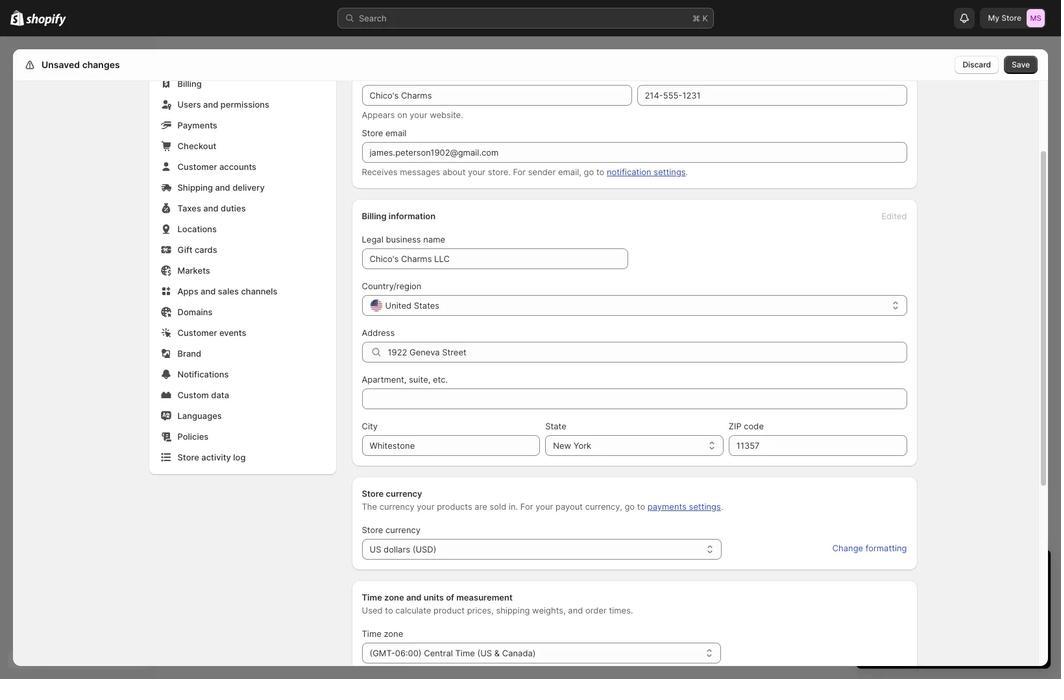 Task type: locate. For each thing, give the bounding box(es) containing it.
information
[[389, 211, 436, 221]]

0 horizontal spatial settings
[[654, 167, 686, 177]]

1 vertical spatial go
[[625, 502, 635, 512]]

0 vertical spatial settings
[[654, 167, 686, 177]]

just inside "dropdown button"
[[927, 561, 949, 577]]

of
[[446, 593, 454, 603]]

0 vertical spatial currency
[[386, 489, 422, 499]]

messages
[[400, 167, 440, 177]]

1 vertical spatial trial
[[889, 585, 904, 595]]

on right 'ends' in the bottom right of the page
[[929, 585, 939, 595]]

your inside "dropdown button"
[[869, 561, 897, 577]]

0 vertical spatial customer
[[177, 162, 217, 172]]

shopify
[[983, 605, 1013, 616]]

time
[[362, 593, 382, 603], [362, 629, 381, 639], [455, 648, 475, 659]]

and for delivery
[[215, 182, 230, 193]]

Apartment, suite, etc. text field
[[362, 389, 907, 409]]

1 horizontal spatial settings
[[689, 502, 721, 512]]

zone
[[384, 593, 404, 603], [384, 629, 403, 639]]

on inside the settings dialog
[[397, 110, 407, 120]]

users and permissions
[[177, 99, 269, 110]]

shipping
[[496, 605, 530, 616]]

2 for from the left
[[939, 618, 950, 629]]

legal
[[362, 234, 383, 245]]

customer down domains on the left of page
[[177, 328, 217, 338]]

(gmt-06:00) central time (us & canada)
[[370, 648, 536, 659]]

apartment,
[[362, 374, 407, 385]]

Store email text field
[[362, 142, 907, 163]]

0 vertical spatial zone
[[384, 593, 404, 603]]

2 your from the top
[[869, 585, 887, 595]]

store right 'my'
[[1001, 13, 1021, 23]]

Address text field
[[388, 342, 907, 363]]

settings
[[654, 167, 686, 177], [689, 502, 721, 512]]

1 your from the top
[[869, 561, 897, 577]]

your up select
[[869, 585, 887, 595]]

etc.
[[433, 374, 448, 385]]

products
[[437, 502, 472, 512]]

. inside store currency the currency your products are sold in. for your payout currency, go to payments settings .
[[721, 502, 723, 512]]

trial for just
[[900, 561, 923, 577]]

locations
[[177, 224, 217, 234]]

extend
[[933, 605, 961, 616]]

0 vertical spatial .
[[686, 167, 688, 177]]

2 customer from the top
[[177, 328, 217, 338]]

started
[[953, 561, 997, 577]]

dialog
[[1053, 49, 1061, 666]]

for right store.
[[513, 167, 526, 177]]

billing up legal
[[362, 211, 387, 221]]

just down select
[[882, 618, 897, 629]]

and right taxes
[[203, 203, 218, 214]]

. right 'payments'
[[721, 502, 723, 512]]

your left store.
[[468, 167, 486, 177]]

customer for customer accounts
[[177, 162, 217, 172]]

1 horizontal spatial for
[[939, 618, 950, 629]]

units
[[424, 593, 444, 603]]

customer for customer events
[[177, 328, 217, 338]]

phone
[[661, 71, 686, 81]]

billing up users
[[177, 79, 202, 89]]

and for duties
[[203, 203, 218, 214]]

united
[[385, 300, 412, 311]]

1 customer from the top
[[177, 162, 217, 172]]

3
[[991, 618, 996, 629]]

0 vertical spatial name
[[386, 71, 407, 81]]

store up appears
[[362, 71, 383, 81]]

domains link
[[157, 303, 328, 321]]

City text field
[[362, 435, 540, 456]]

on up email
[[397, 110, 407, 120]]

customer down checkout
[[177, 162, 217, 172]]

for
[[869, 618, 880, 629], [939, 618, 950, 629]]

to
[[596, 167, 604, 177], [637, 502, 645, 512], [385, 605, 393, 616], [923, 605, 931, 616]]

name up appears on your website.
[[386, 71, 407, 81]]

(usd)
[[413, 544, 436, 555]]

just left started
[[927, 561, 949, 577]]

your left products
[[417, 502, 434, 512]]

a
[[896, 605, 901, 616]]

store up the us
[[362, 525, 383, 535]]

brand link
[[157, 345, 328, 363]]

store for store currency the currency your products are sold in. for your payout currency, go to payments settings .
[[362, 489, 384, 499]]

0 vertical spatial just
[[927, 561, 949, 577]]

⌘
[[692, 13, 700, 23]]

trial inside "dropdown button"
[[900, 561, 923, 577]]

1 vertical spatial .
[[721, 502, 723, 512]]

zone inside time zone and units of measurement used to calculate product prices, shipping weights, and order times.
[[384, 593, 404, 603]]

data
[[211, 390, 229, 400]]

and for sales
[[201, 286, 216, 297]]

06:00)
[[395, 648, 422, 659]]

accounts
[[219, 162, 256, 172]]

1 vertical spatial time
[[362, 629, 381, 639]]

your for your trial ends on
[[869, 585, 887, 595]]

2 vertical spatial currency
[[386, 525, 421, 535]]

receives
[[362, 167, 398, 177]]

your trial just started
[[869, 561, 997, 577]]

trial for ends
[[889, 585, 904, 595]]

checkout link
[[157, 137, 328, 155]]

product
[[434, 605, 465, 616]]

2 vertical spatial trial
[[1016, 605, 1031, 616]]

order
[[585, 605, 607, 616]]

store down appears
[[362, 128, 383, 138]]

new
[[553, 441, 571, 451]]

0 vertical spatial billing
[[177, 79, 202, 89]]

1 horizontal spatial .
[[721, 502, 723, 512]]

1 horizontal spatial just
[[927, 561, 949, 577]]

1 horizontal spatial name
[[423, 234, 445, 245]]

york
[[574, 441, 591, 451]]

trial up months. at the right of page
[[1016, 605, 1031, 616]]

Store phone text field
[[637, 85, 907, 106]]

change formatting button
[[825, 539, 915, 557]]

and for permissions
[[203, 99, 218, 110]]

and left order at the bottom of the page
[[568, 605, 583, 616]]

for down extend on the bottom right
[[939, 618, 950, 629]]

go
[[584, 167, 594, 177], [625, 502, 635, 512]]

1 vertical spatial zone
[[384, 629, 403, 639]]

store left phone at the top of page
[[637, 71, 658, 81]]

suite,
[[409, 374, 430, 385]]

⌘ k
[[692, 13, 708, 23]]

policies link
[[157, 428, 328, 446]]

name
[[386, 71, 407, 81], [423, 234, 445, 245]]

state
[[545, 421, 566, 432]]

activity
[[201, 452, 231, 463]]

to right plan
[[923, 605, 931, 616]]

customer events
[[177, 328, 246, 338]]

ZIP code text field
[[729, 435, 907, 456]]

to right the used
[[385, 605, 393, 616]]

your down formatting
[[869, 561, 897, 577]]

and right apps
[[201, 286, 216, 297]]

time up the used
[[362, 593, 382, 603]]

1 vertical spatial for
[[520, 502, 533, 512]]

store up the at the bottom of page
[[362, 489, 384, 499]]

0 vertical spatial your
[[869, 561, 897, 577]]

customer accounts link
[[157, 158, 328, 176]]

your left website.
[[410, 110, 427, 120]]

locations link
[[157, 220, 328, 238]]

time left (us
[[455, 648, 475, 659]]

and down the customer accounts
[[215, 182, 230, 193]]

1 horizontal spatial on
[[929, 585, 939, 595]]

trial up 'ends' in the bottom right of the page
[[900, 561, 923, 577]]

and up calculate
[[406, 593, 422, 603]]

store down policies
[[177, 452, 199, 463]]

billing information
[[362, 211, 436, 221]]

customer inside "link"
[[177, 328, 217, 338]]

2 vertical spatial time
[[455, 648, 475, 659]]

time for time zone and units of measurement used to calculate product prices, shipping weights, and order times.
[[362, 593, 382, 603]]

shopify image
[[26, 13, 66, 26]]

states
[[414, 300, 439, 311]]

1 for from the left
[[869, 618, 880, 629]]

go inside store currency the currency your products are sold in. for your payout currency, go to payments settings .
[[625, 502, 635, 512]]

time for time zone
[[362, 629, 381, 639]]

1 vertical spatial just
[[882, 618, 897, 629]]

custom
[[177, 390, 209, 400]]

us
[[370, 544, 381, 555]]

your up first
[[963, 605, 981, 616]]

zone up the (gmt-
[[384, 629, 403, 639]]

go right email,
[[584, 167, 594, 177]]

Store name text field
[[362, 85, 632, 106]]

notifications link
[[157, 365, 328, 384]]

0 horizontal spatial for
[[869, 618, 880, 629]]

discard
[[963, 60, 991, 69]]

1 vertical spatial your
[[869, 585, 887, 595]]

1 vertical spatial customer
[[177, 328, 217, 338]]

$1/month
[[899, 618, 937, 629]]

settings right 'payments'
[[689, 502, 721, 512]]

to left 'payments'
[[637, 502, 645, 512]]

zone up calculate
[[384, 593, 404, 603]]

0 horizontal spatial just
[[882, 618, 897, 629]]

discard button
[[955, 56, 999, 74]]

store email
[[362, 128, 407, 138]]

store for store phone
[[637, 71, 658, 81]]

currency,
[[585, 502, 622, 512]]

1 vertical spatial currency
[[379, 502, 414, 512]]

for down select
[[869, 618, 880, 629]]

payments link
[[157, 116, 328, 134]]

1 vertical spatial billing
[[362, 211, 387, 221]]

1 vertical spatial on
[[929, 585, 939, 595]]

0 horizontal spatial on
[[397, 110, 407, 120]]

0 horizontal spatial billing
[[177, 79, 202, 89]]

and
[[203, 99, 218, 110], [215, 182, 230, 193], [203, 203, 218, 214], [201, 286, 216, 297], [406, 593, 422, 603], [568, 605, 583, 616]]

time inside time zone and units of measurement used to calculate product prices, shipping weights, and order times.
[[362, 593, 382, 603]]

0 horizontal spatial go
[[584, 167, 594, 177]]

0 vertical spatial on
[[397, 110, 407, 120]]

trial left 'ends' in the bottom right of the page
[[889, 585, 904, 595]]

on
[[397, 110, 407, 120], [929, 585, 939, 595]]

shopify image
[[10, 10, 24, 26]]

notification
[[607, 167, 651, 177]]

settings down the store email text field
[[654, 167, 686, 177]]

markets
[[177, 265, 210, 276]]

notification settings link
[[607, 167, 686, 177]]

0 vertical spatial go
[[584, 167, 594, 177]]

time up the (gmt-
[[362, 629, 381, 639]]

. down the store email text field
[[686, 167, 688, 177]]

your left payout
[[536, 502, 553, 512]]

1 horizontal spatial billing
[[362, 211, 387, 221]]

for right in. at the bottom left of the page
[[520, 502, 533, 512]]

1 horizontal spatial go
[[625, 502, 635, 512]]

0 vertical spatial trial
[[900, 561, 923, 577]]

k
[[703, 13, 708, 23]]

email,
[[558, 167, 581, 177]]

and right users
[[203, 99, 218, 110]]

1 vertical spatial settings
[[689, 502, 721, 512]]

first
[[973, 618, 988, 629]]

store inside store currency the currency your products are sold in. for your payout currency, go to payments settings .
[[362, 489, 384, 499]]

delivery
[[232, 182, 265, 193]]

store for store currency
[[362, 525, 383, 535]]

go right the currency,
[[625, 502, 635, 512]]

zone for time zone and units of measurement used to calculate product prices, shipping weights, and order times.
[[384, 593, 404, 603]]

store currency the currency your products are sold in. for your payout currency, go to payments settings .
[[362, 489, 723, 512]]

name right business at the left top
[[423, 234, 445, 245]]

events
[[219, 328, 246, 338]]

1 vertical spatial name
[[423, 234, 445, 245]]

0 vertical spatial time
[[362, 593, 382, 603]]

email
[[386, 128, 407, 138]]



Task type: describe. For each thing, give the bounding box(es) containing it.
business
[[386, 234, 421, 245]]

weights,
[[532, 605, 566, 616]]

settings
[[39, 59, 76, 70]]

to inside select a plan to extend your shopify trial for just $1/month for your first 3 months.
[[923, 605, 931, 616]]

zip code
[[729, 421, 764, 432]]

sold
[[490, 502, 506, 512]]

your trial ends on
[[869, 585, 941, 595]]

address
[[362, 328, 395, 338]]

save button
[[1004, 56, 1038, 74]]

just inside select a plan to extend your shopify trial for just $1/month for your first 3 months.
[[882, 618, 897, 629]]

store.
[[488, 167, 511, 177]]

apps and sales channels link
[[157, 282, 328, 300]]

languages link
[[157, 407, 328, 425]]

time zone and units of measurement used to calculate product prices, shipping weights, and order times.
[[362, 593, 633, 616]]

payout
[[555, 502, 583, 512]]

taxes and duties
[[177, 203, 246, 214]]

cards
[[195, 245, 217, 255]]

my
[[988, 13, 999, 23]]

Legal business name text field
[[362, 249, 628, 269]]

store for store activity log
[[177, 452, 199, 463]]

duties
[[221, 203, 246, 214]]

&
[[494, 648, 500, 659]]

payments
[[648, 502, 687, 512]]

appears on your website.
[[362, 110, 463, 120]]

shipping and delivery link
[[157, 178, 328, 197]]

store name
[[362, 71, 407, 81]]

change formatting
[[832, 543, 907, 554]]

checkout
[[177, 141, 216, 151]]

your trial just started button
[[856, 550, 1051, 577]]

your left first
[[953, 618, 970, 629]]

shipping and delivery
[[177, 182, 265, 193]]

users and permissions link
[[157, 95, 328, 114]]

united states
[[385, 300, 439, 311]]

search
[[359, 13, 387, 23]]

sales
[[218, 286, 239, 297]]

city
[[362, 421, 378, 432]]

formatting
[[866, 543, 907, 554]]

zip
[[729, 421, 742, 432]]

for inside store currency the currency your products are sold in. for your payout currency, go to payments settings .
[[520, 502, 533, 512]]

markets link
[[157, 262, 328, 280]]

change
[[832, 543, 863, 554]]

your trial just started element
[[856, 583, 1051, 669]]

on inside your trial just started element
[[929, 585, 939, 595]]

sender
[[528, 167, 556, 177]]

prices,
[[467, 605, 494, 616]]

are
[[475, 502, 487, 512]]

domains
[[177, 307, 213, 317]]

gift cards link
[[157, 241, 328, 259]]

taxes and duties link
[[157, 199, 328, 217]]

to inside store currency the currency your products are sold in. for your payout currency, go to payments settings .
[[637, 502, 645, 512]]

code
[[744, 421, 764, 432]]

apps and sales channels
[[177, 286, 277, 297]]

new york
[[553, 441, 591, 451]]

(gmt-
[[370, 648, 395, 659]]

zone for time zone
[[384, 629, 403, 639]]

0 vertical spatial for
[[513, 167, 526, 177]]

plan
[[903, 605, 920, 616]]

measurement
[[456, 593, 513, 603]]

shipping
[[177, 182, 213, 193]]

permissions
[[221, 99, 269, 110]]

(us
[[477, 648, 492, 659]]

appears
[[362, 110, 395, 120]]

channels
[[241, 286, 277, 297]]

united states image
[[368, 300, 384, 312]]

customer events link
[[157, 324, 328, 342]]

select
[[869, 605, 894, 616]]

settings dialog
[[13, 0, 1048, 679]]

billing link
[[157, 75, 328, 93]]

legal business name
[[362, 234, 445, 245]]

brand
[[177, 348, 201, 359]]

trial inside select a plan to extend your shopify trial for just $1/month for your first 3 months.
[[1016, 605, 1031, 616]]

changes
[[82, 59, 120, 70]]

apartment, suite, etc.
[[362, 374, 448, 385]]

times.
[[609, 605, 633, 616]]

store for store email
[[362, 128, 383, 138]]

canada)
[[502, 648, 536, 659]]

to inside time zone and units of measurement used to calculate product prices, shipping weights, and order times.
[[385, 605, 393, 616]]

time zone
[[362, 629, 403, 639]]

0 horizontal spatial .
[[686, 167, 688, 177]]

customer accounts
[[177, 162, 256, 172]]

custom data link
[[157, 386, 328, 404]]

store for store name
[[362, 71, 383, 81]]

0 horizontal spatial name
[[386, 71, 407, 81]]

my store image
[[1027, 9, 1045, 27]]

store phone
[[637, 71, 686, 81]]

custom data
[[177, 390, 229, 400]]

about
[[443, 167, 466, 177]]

currency for store currency the currency your products are sold in. for your payout currency, go to payments settings .
[[386, 489, 422, 499]]

store activity log link
[[157, 448, 328, 467]]

notifications
[[177, 369, 229, 380]]

central
[[424, 648, 453, 659]]

payments
[[177, 120, 217, 130]]

billing for billing
[[177, 79, 202, 89]]

unsaved
[[42, 59, 80, 70]]

to left notification
[[596, 167, 604, 177]]

currency for store currency
[[386, 525, 421, 535]]

settings inside store currency the currency your products are sold in. for your payout currency, go to payments settings .
[[689, 502, 721, 512]]

select a plan to extend your shopify trial for just $1/month for your first 3 months.
[[869, 605, 1031, 629]]

your for your trial just started
[[869, 561, 897, 577]]

billing for billing information
[[362, 211, 387, 221]]



